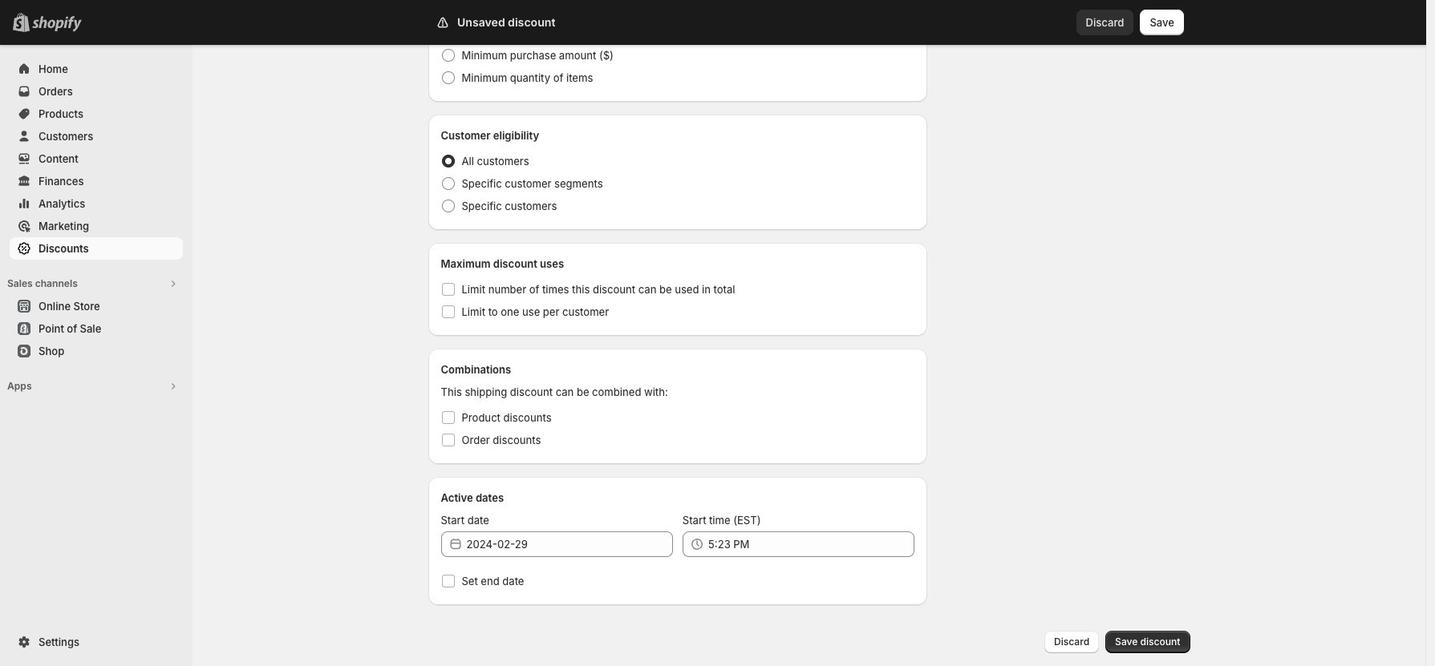 Task type: locate. For each thing, give the bounding box(es) containing it.
shopify image
[[32, 16, 82, 32]]

YYYY-MM-DD text field
[[466, 532, 673, 558]]

Enter time text field
[[708, 532, 915, 558]]



Task type: vqa. For each thing, say whether or not it's contained in the screenshot.
My Store icon
no



